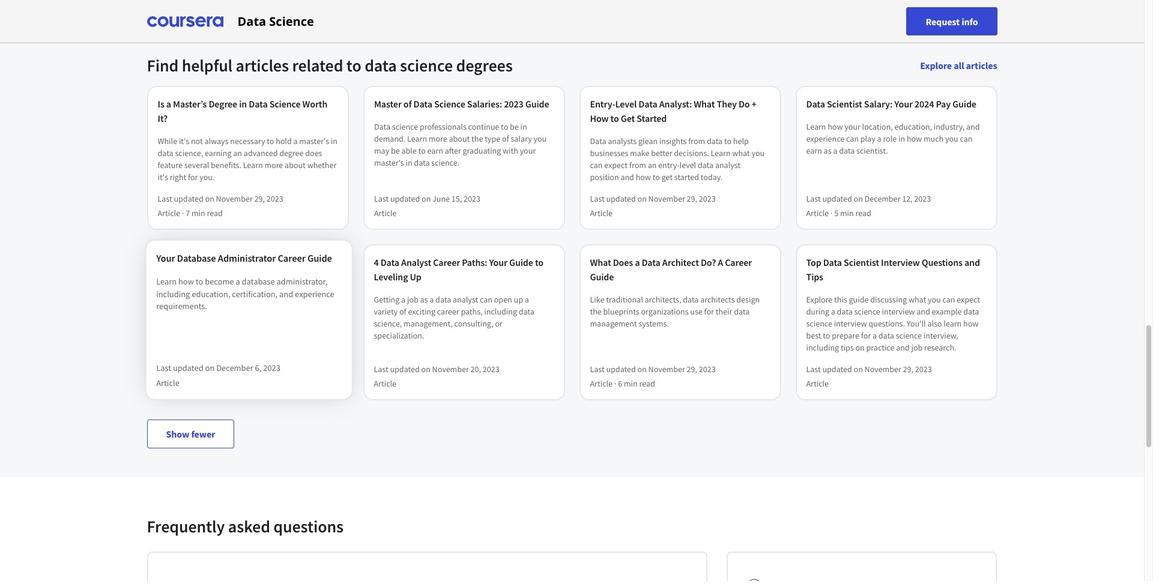 Task type: locate. For each thing, give the bounding box(es) containing it.
1 horizontal spatial the
[[590, 306, 602, 317]]

0 vertical spatial what
[[694, 98, 715, 110]]

questions.
[[869, 319, 906, 329]]

6,
[[255, 363, 261, 374]]

0 horizontal spatial about
[[285, 160, 306, 171]]

a up exciting
[[430, 294, 434, 305]]

decisions.
[[674, 148, 710, 159]]

last for data scientist salary: your 2024 pay guide
[[807, 194, 821, 204]]

29, down the started on the right top of page
[[687, 194, 698, 204]]

0 vertical spatial be
[[510, 121, 519, 132]]

what left does
[[590, 257, 612, 269]]

0 horizontal spatial job
[[407, 294, 419, 305]]

min for career
[[624, 379, 638, 389]]

more inside the while it's not always necessary to hold a master's in data science, earning an advanced degree does feature several benefits. learn more about whether it's right for you.
[[265, 160, 283, 171]]

you down "industry,"
[[946, 133, 959, 144]]

0 horizontal spatial expect
[[605, 160, 628, 171]]

their
[[716, 306, 733, 317]]

analyst inside getting a job as a data analyst can open up a variety of exciting career paths, including data science, management, consulting, or specialization.
[[453, 294, 479, 305]]

last inside last updated on june 15, 2023 article
[[374, 194, 389, 204]]

database
[[177, 252, 216, 265]]

science inside data science professionals continue to be in demand. learn more about the type of salary you may be able to earn after graduating with your master's in data science.
[[392, 121, 418, 132]]

do
[[739, 98, 750, 110]]

as up exciting
[[420, 294, 428, 305]]

1 vertical spatial about
[[285, 160, 306, 171]]

how left "location,"
[[828, 121, 843, 132]]

like
[[590, 294, 605, 305]]

1 vertical spatial december
[[216, 363, 253, 374]]

of right the variety
[[400, 306, 407, 317]]

is
[[158, 98, 164, 110]]

1 vertical spatial analyst
[[453, 294, 479, 305]]

data inside is a master's degree in data science worth it?
[[249, 98, 268, 110]]

29, inside last updated on november 29, 2023 article · 7 min read
[[255, 194, 265, 204]]

0 vertical spatial about
[[449, 133, 470, 144]]

architects,
[[645, 294, 682, 305]]

0 vertical spatial the
[[471, 133, 483, 144]]

scientist inside top data scientist interview questions and tips
[[844, 257, 880, 269]]

science left worth
[[270, 98, 301, 110]]

data up career at the left bottom of the page
[[436, 294, 451, 305]]

0 horizontal spatial last updated on november 29, 2023 article
[[590, 194, 716, 219]]

data down able
[[414, 157, 430, 168]]

0 vertical spatial job
[[407, 294, 419, 305]]

your down the salary
[[520, 145, 536, 156]]

article for master of data science salaries: 2023 guide
[[374, 208, 397, 219]]

last for your database administrator career guide
[[156, 363, 171, 374]]

2 vertical spatial including
[[807, 343, 840, 353]]

education, inside "learn how your location, education, industry, and experience can play a role in how much you can earn as a data scientist."
[[895, 121, 933, 132]]

to inside learn how to become a database administrator, including education, certification, and experience requirements.
[[195, 276, 203, 287]]

today.
[[701, 172, 723, 183]]

0 vertical spatial for
[[188, 172, 198, 183]]

1 earn from the left
[[427, 145, 443, 156]]

1 vertical spatial of
[[502, 133, 509, 144]]

updated inside last updated on november 29, 2023 article · 7 min read
[[174, 194, 204, 204]]

read inside last updated on december 12, 2023 article · 5 min read
[[856, 208, 872, 219]]

last inside last updated on december 6, 2023 article
[[156, 363, 171, 374]]

december inside last updated on december 12, 2023 article · 5 min read
[[865, 194, 901, 204]]

1 horizontal spatial december
[[865, 194, 901, 204]]

november down practice
[[865, 364, 902, 375]]

on for top data scientist interview questions and tips
[[854, 364, 863, 375]]

2023 right 6,
[[263, 363, 280, 374]]

guide for master of data science salaries: 2023 guide
[[525, 98, 549, 110]]

1 vertical spatial your
[[520, 145, 536, 156]]

a left scientist.
[[834, 145, 838, 156]]

requirements.
[[156, 301, 207, 312]]

2 horizontal spatial your
[[895, 98, 913, 110]]

your
[[845, 121, 861, 132], [520, 145, 536, 156]]

request info button
[[907, 7, 998, 35]]

your database administrator career guide
[[156, 252, 332, 265]]

data inside master of data science salaries: 2023 guide link
[[413, 98, 432, 110]]

you
[[534, 133, 547, 144], [946, 133, 959, 144], [752, 148, 765, 159], [928, 294, 942, 305]]

degrees
[[456, 55, 513, 76]]

2 earn from the left
[[807, 145, 823, 156]]

science up demand.
[[392, 121, 418, 132]]

0 vertical spatial what
[[733, 148, 750, 159]]

1 vertical spatial science,
[[374, 319, 402, 329]]

1 horizontal spatial about
[[449, 133, 470, 144]]

for inside the while it's not always necessary to hold a master's in data science, earning an advanced degree does feature several benefits. learn more about whether it's right for you.
[[188, 172, 198, 183]]

· left 6
[[615, 379, 617, 389]]

2023 inside last updated on november 20, 2023 article
[[483, 364, 500, 375]]

helpful
[[182, 55, 233, 76]]

consulting,
[[455, 319, 494, 329]]

article for is a master's degree in data science worth it?
[[158, 208, 180, 219]]

last inside last updated on november 29, 2023 article · 6 min read
[[590, 364, 605, 375]]

interview
[[883, 306, 916, 317], [835, 319, 867, 329]]

1 horizontal spatial be
[[510, 121, 519, 132]]

degree
[[280, 148, 304, 159]]

0 vertical spatial last updated on november 29, 2023 article
[[590, 194, 716, 219]]

entry-
[[659, 160, 680, 171]]

0 horizontal spatial career
[[278, 252, 305, 265]]

an down better
[[648, 160, 657, 171]]

0 horizontal spatial the
[[471, 133, 483, 144]]

on for what does a data architect do? a career guide
[[638, 364, 647, 375]]

2023 down research.
[[916, 364, 932, 375]]

able
[[401, 145, 417, 156]]

can up position at the top right
[[590, 160, 603, 171]]

· for what does a data architect do? a career guide
[[615, 379, 617, 389]]

updated inside last updated on november 20, 2023 article
[[390, 364, 420, 375]]

1 vertical spatial scientist
[[844, 257, 880, 269]]

1 vertical spatial what
[[909, 294, 927, 305]]

0 horizontal spatial what
[[733, 148, 750, 159]]

an down the necessary
[[233, 148, 242, 159]]

1 horizontal spatial master's
[[374, 157, 404, 168]]

on inside last updated on december 6, 2023 article
[[205, 363, 214, 374]]

including down best at the bottom of page
[[807, 343, 840, 353]]

0 horizontal spatial education,
[[192, 289, 230, 300]]

1 vertical spatial more
[[265, 160, 283, 171]]

1 horizontal spatial science,
[[374, 319, 402, 329]]

december
[[865, 194, 901, 204], [216, 363, 253, 374]]

as
[[824, 145, 832, 156], [420, 294, 428, 305]]

0 vertical spatial it's
[[179, 136, 189, 147]]

article for what does a data architect do? a career guide
[[590, 379, 613, 389]]

they
[[717, 98, 737, 110]]

to inside the while it's not always necessary to hold a master's in data science, earning an advanced degree does feature several benefits. learn more about whether it's right for you.
[[267, 136, 274, 147]]

does
[[613, 257, 633, 269]]

analyst
[[716, 160, 741, 171], [453, 294, 479, 305]]

november for how
[[649, 194, 686, 204]]

or
[[495, 319, 503, 329]]

data down design
[[734, 306, 750, 317]]

science down guide
[[855, 306, 881, 317]]

a down this
[[832, 306, 836, 317]]

your database administrator career guide link
[[156, 251, 342, 266]]

whether
[[307, 160, 337, 171]]

including
[[156, 289, 190, 300], [485, 306, 517, 317], [807, 343, 840, 353]]

2023 inside last updated on november 29, 2023 article · 6 min read
[[699, 364, 716, 375]]

a left role on the top of the page
[[878, 133, 882, 144]]

in right role on the top of the page
[[899, 133, 906, 144]]

on inside last updated on june 15, 2023 article
[[422, 194, 431, 204]]

interview down discussing
[[883, 306, 916, 317]]

a right up
[[525, 294, 529, 305]]

2023 right '12,'
[[915, 194, 932, 204]]

for down several
[[188, 172, 198, 183]]

and right "industry,"
[[967, 121, 980, 132]]

education, down the become
[[192, 289, 230, 300]]

businesses
[[590, 148, 629, 159]]

guide inside 4 data analyst career paths: your guide to leveling up
[[510, 257, 534, 269]]

0 vertical spatial expect
[[605, 160, 628, 171]]

1 vertical spatial experience
[[295, 289, 334, 300]]

last for 4 data analyst career paths: your guide to leveling up
[[374, 364, 389, 375]]

job left research.
[[912, 343, 923, 353]]

your left 2024 at the top
[[895, 98, 913, 110]]

2023
[[504, 98, 524, 110], [267, 194, 283, 204], [464, 194, 480, 204], [699, 194, 716, 204], [915, 194, 932, 204], [263, 363, 280, 374], [483, 364, 500, 375], [699, 364, 716, 375], [916, 364, 932, 375]]

2 horizontal spatial for
[[862, 331, 871, 341]]

1 vertical spatial be
[[391, 145, 400, 156]]

position
[[590, 172, 619, 183]]

article inside last updated on november 29, 2023 article · 6 min read
[[590, 379, 613, 389]]

article for entry-level data analyst: what they do  + how to get started
[[590, 208, 613, 219]]

articles down data science
[[236, 55, 289, 76]]

does
[[305, 148, 322, 159]]

0 vertical spatial master's
[[299, 136, 329, 147]]

0 horizontal spatial interview
[[835, 319, 867, 329]]

on down systems.
[[638, 364, 647, 375]]

about down degree
[[285, 160, 306, 171]]

1 vertical spatial for
[[705, 306, 715, 317]]

1 vertical spatial last updated on november 29, 2023 article
[[807, 364, 932, 389]]

1 horizontal spatial as
[[824, 145, 832, 156]]

article inside last updated on november 20, 2023 article
[[374, 379, 397, 389]]

last updated on december 12, 2023 article · 5 min read
[[807, 194, 932, 219]]

in
[[239, 98, 247, 110], [520, 121, 527, 132], [899, 133, 906, 144], [331, 136, 338, 147], [406, 157, 412, 168]]

how right learn
[[964, 319, 979, 329]]

1 vertical spatial an
[[648, 160, 657, 171]]

article down specialization.
[[374, 379, 397, 389]]

certification,
[[232, 289, 277, 300]]

0 vertical spatial your
[[845, 121, 861, 132]]

experience inside "learn how your location, education, industry, and experience can play a role in how much you can earn as a data scientist."
[[807, 133, 845, 144]]

explore for explore all articles
[[921, 59, 953, 72]]

analyst up paths,
[[453, 294, 479, 305]]

learn
[[944, 319, 962, 329]]

what up the you'll
[[909, 294, 927, 305]]

architect
[[663, 257, 699, 269]]

0 vertical spatial as
[[824, 145, 832, 156]]

while
[[158, 136, 177, 147]]

data
[[238, 13, 266, 29], [249, 98, 268, 110], [413, 98, 432, 110], [639, 98, 658, 110], [807, 98, 826, 110], [374, 121, 390, 132], [590, 136, 607, 147], [381, 257, 400, 269], [642, 257, 661, 269], [824, 257, 843, 269]]

0 vertical spatial scientist
[[827, 98, 863, 110]]

job up exciting
[[407, 294, 419, 305]]

leveling
[[374, 271, 408, 283]]

experience down administrator,
[[295, 289, 334, 300]]

min
[[192, 208, 205, 219], [841, 208, 854, 219], [624, 379, 638, 389]]

read for career
[[640, 379, 655, 389]]

last updated on november 29, 2023 article for scientist
[[807, 364, 932, 389]]

guide for data scientist salary: your 2024 pay guide
[[953, 98, 977, 110]]

read inside last updated on november 29, 2023 article · 7 min read
[[207, 208, 223, 219]]

0 vertical spatial experience
[[807, 133, 845, 144]]

0 vertical spatial interview
[[883, 306, 916, 317]]

min for worth
[[192, 208, 205, 219]]

last inside last updated on november 29, 2023 article · 7 min read
[[158, 194, 172, 204]]

november down "get"
[[649, 194, 686, 204]]

0 vertical spatial of
[[403, 98, 412, 110]]

master's down may
[[374, 157, 404, 168]]

1 horizontal spatial read
[[640, 379, 655, 389]]

1 horizontal spatial career
[[433, 257, 460, 269]]

career right a
[[725, 257, 752, 269]]

this
[[835, 294, 848, 305]]

what
[[733, 148, 750, 159], [909, 294, 927, 305]]

show fewer button
[[147, 420, 235, 449]]

your inside "learn how your location, education, industry, and experience can play a role in how much you can earn as a data scientist."
[[845, 121, 861, 132]]

0 horizontal spatial experience
[[295, 289, 334, 300]]

1 horizontal spatial job
[[912, 343, 923, 353]]

data down this
[[837, 306, 853, 317]]

december left 6,
[[216, 363, 253, 374]]

0 horizontal spatial explore
[[807, 294, 833, 305]]

management
[[590, 319, 637, 329]]

1 vertical spatial as
[[420, 294, 428, 305]]

read right 5
[[856, 208, 872, 219]]

1 horizontal spatial your
[[845, 121, 861, 132]]

and inside "learn how your location, education, industry, and experience can play a role in how much you can earn as a data scientist."
[[967, 121, 980, 132]]

0 horizontal spatial earn
[[427, 145, 443, 156]]

2023 inside last updated on november 29, 2023 article · 7 min read
[[267, 194, 283, 204]]

it's left not
[[179, 136, 189, 147]]

1 horizontal spatial ·
[[615, 379, 617, 389]]

variety
[[374, 306, 398, 317]]

0 horizontal spatial analyst
[[453, 294, 479, 305]]

1 horizontal spatial education,
[[895, 121, 933, 132]]

last updated on november 20, 2023 article
[[374, 364, 500, 389]]

for inside explore this guide discussing what you can expect during a data science interview and example data science interview questions. you'll also learn how best to prepare for a data science interview, including tips on practice and job research.
[[862, 331, 871, 341]]

on inside last updated on november 20, 2023 article
[[422, 364, 431, 375]]

0 horizontal spatial min
[[192, 208, 205, 219]]

0 horizontal spatial articles
[[236, 55, 289, 76]]

all
[[954, 59, 965, 72]]

· inside last updated on november 29, 2023 article · 6 min read
[[615, 379, 617, 389]]

more inside data science professionals continue to be in demand. learn more about the type of salary you may be able to earn after graduating with your master's in data science.
[[429, 133, 447, 144]]

salaries:
[[467, 98, 502, 110]]

on left 6,
[[205, 363, 214, 374]]

what inside entry-level data analyst: what they do  + how to get started
[[694, 98, 715, 110]]

prepare
[[832, 331, 860, 341]]

article for data scientist salary: your 2024 pay guide
[[807, 208, 829, 219]]

learn how your location, education, industry, and experience can play a role in how much you can earn as a data scientist.
[[807, 121, 980, 156]]

for right use
[[705, 306, 715, 317]]

min right 6
[[624, 379, 638, 389]]

career inside the what does a data architect do? a career guide
[[725, 257, 752, 269]]

1 horizontal spatial including
[[485, 306, 517, 317]]

guide right pay
[[953, 98, 977, 110]]

from
[[689, 136, 706, 147], [630, 160, 647, 171]]

15,
[[452, 194, 462, 204]]

+
[[752, 98, 757, 110]]

on down specialization.
[[422, 364, 431, 375]]

1 vertical spatial job
[[912, 343, 923, 353]]

science,
[[175, 148, 203, 159], [374, 319, 402, 329]]

1 horizontal spatial last updated on november 29, 2023 article
[[807, 364, 932, 389]]

science, up several
[[175, 148, 203, 159]]

2 vertical spatial of
[[400, 306, 407, 317]]

article down best at the bottom of page
[[807, 379, 829, 389]]

1 horizontal spatial what
[[694, 98, 715, 110]]

last updated on june 15, 2023 article
[[374, 194, 480, 219]]

science inside is a master's degree in data science worth it?
[[270, 98, 301, 110]]

explore for explore this guide discussing what you can expect during a data science interview and example data science interview questions. you'll also learn how best to prepare for a data science interview, including tips on practice and job research.
[[807, 294, 833, 305]]

career up administrator,
[[278, 252, 305, 265]]

1 vertical spatial from
[[630, 160, 647, 171]]

1 horizontal spatial an
[[648, 160, 657, 171]]

a inside learn how to become a database administrator, including education, certification, and experience requirements.
[[236, 276, 240, 287]]

0 horizontal spatial what
[[590, 257, 612, 269]]

1 horizontal spatial earn
[[807, 145, 823, 156]]

on right tips
[[856, 343, 865, 353]]

updated inside last updated on june 15, 2023 article
[[390, 194, 420, 204]]

a right getting
[[401, 294, 406, 305]]

0 vertical spatial an
[[233, 148, 242, 159]]

with
[[503, 145, 518, 156]]

articles for all
[[967, 59, 998, 72]]

0 horizontal spatial including
[[156, 289, 190, 300]]

on inside last updated on november 29, 2023 article · 6 min read
[[638, 364, 647, 375]]

0 vertical spatial december
[[865, 194, 901, 204]]

1 vertical spatial including
[[485, 306, 517, 317]]

1 vertical spatial expect
[[957, 294, 981, 305]]

to inside entry-level data analyst: what they do  + how to get started
[[611, 112, 619, 124]]

from down the make
[[630, 160, 647, 171]]

1 vertical spatial the
[[590, 306, 602, 317]]

on inside last updated on november 29, 2023 article · 7 min read
[[205, 194, 214, 204]]

scientist
[[827, 98, 863, 110], [844, 257, 880, 269]]

1 horizontal spatial experience
[[807, 133, 845, 144]]

expect up example
[[957, 294, 981, 305]]

including inside explore this guide discussing what you can expect during a data science interview and example data science interview questions. you'll also learn how best to prepare for a data science interview, including tips on practice and job research.
[[807, 343, 840, 353]]

experience left play
[[807, 133, 845, 144]]

of right the 'master'
[[403, 98, 412, 110]]

explore inside explore this guide discussing what you can expect during a data science interview and example data science interview questions. you'll also learn how best to prepare for a data science interview, including tips on practice and job research.
[[807, 294, 833, 305]]

earn up science.
[[427, 145, 443, 156]]

1 horizontal spatial min
[[624, 379, 638, 389]]

updated for top data scientist interview questions and tips
[[823, 364, 853, 375]]

20,
[[471, 364, 481, 375]]

article inside last updated on december 6, 2023 article
[[156, 378, 179, 389]]

data inside entry-level data analyst: what they do  + how to get started
[[639, 98, 658, 110]]

1 vertical spatial master's
[[374, 157, 404, 168]]

updated for entry-level data analyst: what they do  + how to get started
[[607, 194, 636, 204]]

including up or on the bottom of the page
[[485, 306, 517, 317]]

a right does
[[635, 257, 640, 269]]

explore all articles
[[921, 59, 998, 72]]

data down questions. at the bottom of page
[[879, 331, 895, 341]]

analyst
[[401, 257, 432, 269]]

analyst inside 'data analysts glean insights from data to help businesses make better decisions. learn what you can expect from an entry-level data analyst position and how to get started today.'
[[716, 160, 741, 171]]

and right practice
[[897, 343, 910, 353]]

you inside "learn how your location, education, industry, and experience can play a role in how much you can earn as a data scientist."
[[946, 133, 959, 144]]

career
[[437, 306, 460, 317]]

2023 right the salaries:
[[504, 98, 524, 110]]

2023 right 15,
[[464, 194, 480, 204]]

29, for worth
[[255, 194, 265, 204]]

last for top data scientist interview questions and tips
[[807, 364, 821, 375]]

0 vertical spatial science,
[[175, 148, 203, 159]]

1 horizontal spatial expect
[[957, 294, 981, 305]]

explore this guide discussing what you can expect during a data science interview and example data science interview questions. you'll also learn how best to prepare for a data science interview, including tips on practice and job research.
[[807, 294, 981, 353]]

article inside last updated on november 29, 2023 article · 7 min read
[[158, 208, 180, 219]]

career for paths:
[[433, 257, 460, 269]]

2023 down today.
[[699, 194, 716, 204]]

· left 7
[[182, 208, 184, 219]]

min right 7
[[192, 208, 205, 219]]

explore up during
[[807, 294, 833, 305]]

in right the degree
[[239, 98, 247, 110]]

articles
[[236, 55, 289, 76], [967, 59, 998, 72]]

last inside last updated on december 12, 2023 article · 5 min read
[[807, 194, 821, 204]]

as left scientist.
[[824, 145, 832, 156]]

2 horizontal spatial ·
[[831, 208, 833, 219]]

science
[[269, 13, 314, 29], [270, 98, 301, 110], [434, 98, 465, 110]]

0 horizontal spatial science,
[[175, 148, 203, 159]]

0 horizontal spatial be
[[391, 145, 400, 156]]

0 horizontal spatial ·
[[182, 208, 184, 219]]

12,
[[903, 194, 913, 204]]

0 horizontal spatial your
[[156, 252, 175, 265]]

updated inside last updated on november 29, 2023 article · 6 min read
[[607, 364, 636, 375]]

2 horizontal spatial min
[[841, 208, 854, 219]]

2 vertical spatial for
[[862, 331, 871, 341]]

entry-level data analyst: what they do  + how to get started
[[590, 98, 757, 124]]

education, up much
[[895, 121, 933, 132]]

in inside is a master's degree in data science worth it?
[[239, 98, 247, 110]]

science, down the variety
[[374, 319, 402, 329]]

0 horizontal spatial from
[[630, 160, 647, 171]]

next testimonial element
[[955, 0, 983, 180]]

analyst up today.
[[716, 160, 741, 171]]

min right 5
[[841, 208, 854, 219]]

master's up does
[[299, 136, 329, 147]]

of inside getting a job as a data analyst can open up a variety of exciting career paths, including data science, management, consulting, or specialization.
[[400, 306, 407, 317]]

2023 right 20, in the bottom left of the page
[[483, 364, 500, 375]]

your inside data science professionals continue to be in demand. learn more about the type of salary you may be able to earn after graduating with your master's in data science.
[[520, 145, 536, 156]]

0 vertical spatial analyst
[[716, 160, 741, 171]]

can left open
[[480, 294, 493, 305]]

1 horizontal spatial analyst
[[716, 160, 741, 171]]

more down advanced
[[265, 160, 283, 171]]

it's down the feature
[[158, 172, 168, 183]]

november left 20, in the bottom left of the page
[[432, 364, 469, 375]]

you right the salary
[[534, 133, 547, 144]]

guide up like
[[590, 271, 614, 283]]

science.
[[431, 157, 460, 168]]

0 horizontal spatial for
[[188, 172, 198, 183]]

november inside last updated on november 29, 2023 article · 7 min read
[[216, 194, 253, 204]]

0 vertical spatial including
[[156, 289, 190, 300]]

on down you.
[[205, 194, 214, 204]]

and inside 'data analysts glean insights from data to help businesses make better decisions. learn what you can expect from an entry-level data analyst position and how to get started today.'
[[621, 172, 635, 183]]

career for guide
[[278, 252, 305, 265]]

earn
[[427, 145, 443, 156], [807, 145, 823, 156]]

science, inside getting a job as a data analyst can open up a variety of exciting career paths, including data science, management, consulting, or specialization.
[[374, 319, 402, 329]]

0 horizontal spatial an
[[233, 148, 242, 159]]

article inside last updated on june 15, 2023 article
[[374, 208, 397, 219]]

what down help
[[733, 148, 750, 159]]

about up the after
[[449, 133, 470, 144]]

2023 inside last updated on december 12, 2023 article · 5 min read
[[915, 194, 932, 204]]

updated for master of data science salaries: 2023 guide
[[390, 194, 420, 204]]

right
[[170, 172, 186, 183]]

on for is a master's degree in data science worth it?
[[205, 194, 214, 204]]

0 horizontal spatial it's
[[158, 172, 168, 183]]

0 horizontal spatial master's
[[299, 136, 329, 147]]

last inside last updated on november 20, 2023 article
[[374, 364, 389, 375]]

on down the make
[[638, 194, 647, 204]]

and inside learn how to become a database administrator, including education, certification, and experience requirements.
[[279, 289, 293, 300]]



Task type: vqa. For each thing, say whether or not it's contained in the screenshot.


Task type: describe. For each thing, give the bounding box(es) containing it.
learn inside "learn how your location, education, industry, and experience can play a role in how much you can earn as a data scientist."
[[807, 121, 827, 132]]

last updated on december 6, 2023 article
[[156, 363, 280, 389]]

last for entry-level data analyst: what they do  + how to get started
[[590, 194, 605, 204]]

up
[[410, 271, 422, 283]]

how inside explore this guide discussing what you can expect during a data science interview and example data science interview questions. you'll also learn how best to prepare for a data science interview, including tips on practice and job research.
[[964, 319, 979, 329]]

in inside "learn how your location, education, industry, and experience can play a role in how much you can earn as a data scientist."
[[899, 133, 906, 144]]

entry-level data analyst: what they do  + how to get started link
[[590, 97, 771, 126]]

updated for data scientist salary: your 2024 pay guide
[[823, 194, 853, 204]]

paths,
[[461, 306, 483, 317]]

learn inside 'data analysts glean insights from data to help businesses make better decisions. learn what you can expect from an entry-level data analyst position and how to get started today.'
[[711, 148, 731, 159]]

level
[[616, 98, 637, 110]]

entry-
[[590, 98, 616, 110]]

2023 inside master of data science salaries: 2023 guide link
[[504, 98, 524, 110]]

interview,
[[924, 331, 959, 341]]

pay
[[937, 98, 951, 110]]

1 horizontal spatial from
[[689, 136, 706, 147]]

education, inside learn how to become a database administrator, including education, certification, and experience requirements.
[[192, 289, 230, 300]]

not
[[191, 136, 203, 147]]

data up the 'master'
[[365, 55, 397, 76]]

data inside top data scientist interview questions and tips
[[824, 257, 843, 269]]

an inside 'data analysts glean insights from data to help businesses make better decisions. learn what you can expect from an entry-level data analyst position and how to get started today.'
[[648, 160, 657, 171]]

learn inside the while it's not always necessary to hold a master's in data science, earning an advanced degree does feature several benefits. learn more about whether it's right for you.
[[243, 160, 263, 171]]

organizations
[[641, 306, 689, 317]]

your inside 4 data analyst career paths: your guide to leveling up
[[489, 257, 508, 269]]

use
[[691, 306, 703, 317]]

top data scientist interview questions and tips
[[807, 257, 981, 283]]

can inside 'data analysts glean insights from data to help businesses make better decisions. learn what you can expect from an entry-level data analyst position and how to get started today.'
[[590, 160, 603, 171]]

data inside data science professionals continue to be in demand. learn more about the type of salary you may be able to earn after graduating with your master's in data science.
[[374, 121, 390, 132]]

you inside explore this guide discussing what you can expect during a data science interview and example data science interview questions. you'll also learn how best to prepare for a data science interview, including tips on practice and job research.
[[928, 294, 942, 305]]

on inside explore this guide discussing what you can expect during a data science interview and example data science interview questions. you'll also learn how best to prepare for a data science interview, including tips on practice and job research.
[[856, 343, 865, 353]]

2023 for master of data science salaries: 2023 guide
[[464, 194, 480, 204]]

while it's not always necessary to hold a master's in data science, earning an advanced degree does feature several benefits. learn more about whether it's right for you.
[[158, 136, 338, 183]]

get
[[662, 172, 673, 183]]

what inside 'data analysts glean insights from data to help businesses make better decisions. learn what you can expect from an entry-level data analyst position and how to get started today.'
[[733, 148, 750, 159]]

you inside 'data analysts glean insights from data to help businesses make better decisions. learn what you can expect from an entry-level data analyst position and how to get started today.'
[[752, 148, 765, 159]]

4
[[374, 257, 379, 269]]

2023 for data scientist salary: your 2024 pay guide
[[915, 194, 932, 204]]

frequently asked questions
[[147, 516, 344, 538]]

research.
[[925, 343, 957, 353]]

· for is a master's degree in data science worth it?
[[182, 208, 184, 219]]

interview
[[882, 257, 920, 269]]

master's inside data science professionals continue to be in demand. learn more about the type of salary you may be able to earn after graduating with your master's in data science.
[[374, 157, 404, 168]]

started
[[675, 172, 700, 183]]

how
[[590, 112, 609, 124]]

master
[[374, 98, 402, 110]]

frequently
[[147, 516, 225, 538]]

learn how to become a database administrator, including education, certification, and experience requirements.
[[156, 276, 334, 312]]

job inside getting a job as a data analyst can open up a variety of exciting career paths, including data science, management, consulting, or specialization.
[[407, 294, 419, 305]]

discussing
[[871, 294, 908, 305]]

data scientist salary: your 2024 pay guide
[[807, 98, 977, 110]]

learn inside learn how to become a database administrator, including education, certification, and experience requirements.
[[156, 276, 176, 287]]

experience inside learn how to become a database administrator, including education, certification, and experience requirements.
[[295, 289, 334, 300]]

last for is a master's degree in data science worth it?
[[158, 194, 172, 204]]

exciting
[[408, 306, 436, 317]]

what inside explore this guide discussing what you can expect during a data science interview and example data science interview questions. you'll also learn how best to prepare for a data science interview, including tips on practice and job research.
[[909, 294, 927, 305]]

29, for +
[[687, 194, 698, 204]]

is a master's degree in data science worth it? link
[[158, 97, 338, 126]]

better
[[652, 148, 673, 159]]

data inside "learn how your location, education, industry, and experience can play a role in how much you can earn as a data scientist."
[[840, 145, 855, 156]]

including inside getting a job as a data analyst can open up a variety of exciting career paths, including data science, management, consulting, or specialization.
[[485, 306, 517, 317]]

article for top data scientist interview questions and tips
[[807, 379, 829, 389]]

november for it?
[[216, 194, 253, 204]]

december for salary:
[[865, 194, 901, 204]]

updated for 4 data analyst career paths: your guide to leveling up
[[390, 364, 420, 375]]

data inside the while it's not always necessary to hold a master's in data science, earning an advanced degree does feature several benefits. learn more about whether it's right for you.
[[158, 148, 173, 159]]

slides element
[[147, 0, 998, 2]]

expect inside 'data analysts glean insights from data to help businesses make better decisions. learn what you can expect from an entry-level data analyst position and how to get started today.'
[[605, 160, 628, 171]]

much
[[924, 133, 944, 144]]

management,
[[404, 319, 453, 329]]

show fewer
[[166, 428, 215, 441]]

blueprints
[[604, 306, 640, 317]]

what inside the what does a data architect do? a career guide
[[590, 257, 612, 269]]

can left play
[[847, 133, 859, 144]]

after
[[445, 145, 461, 156]]

administrator,
[[276, 276, 327, 287]]

to inside 4 data analyst career paths: your guide to leveling up
[[535, 257, 544, 269]]

started
[[637, 112, 667, 124]]

asked
[[228, 516, 270, 538]]

last for what does a data architect do? a career guide
[[590, 364, 605, 375]]

29, for career
[[687, 364, 698, 375]]

explore all articles link
[[921, 59, 998, 72]]

2023 for what does a data architect do? a career guide
[[699, 364, 716, 375]]

practice
[[867, 343, 895, 353]]

science down the you'll
[[896, 331, 923, 341]]

june
[[432, 194, 450, 204]]

a inside the what does a data architect do? a career guide
[[635, 257, 640, 269]]

play
[[861, 133, 876, 144]]

what does a data architect do? a career guide
[[590, 257, 752, 283]]

guide up administrator,
[[307, 252, 332, 265]]

data right example
[[964, 306, 980, 317]]

scientist inside data scientist salary: your 2024 pay guide link
[[827, 98, 863, 110]]

job inside explore this guide discussing what you can expect during a data science interview and example data science interview questions. you'll also learn how best to prepare for a data science interview, including tips on practice and job research.
[[912, 343, 923, 353]]

data down up
[[519, 306, 535, 317]]

and inside top data scientist interview questions and tips
[[965, 257, 981, 269]]

master of data science salaries: 2023 guide
[[374, 98, 549, 110]]

5
[[835, 208, 839, 219]]

· for data scientist salary: your 2024 pay guide
[[831, 208, 833, 219]]

the inside data science professionals continue to be in demand. learn more about the type of salary you may be able to earn after graduating with your master's in data science.
[[471, 133, 483, 144]]

guide inside the what does a data architect do? a career guide
[[590, 271, 614, 283]]

previous testimonial element
[[161, 0, 190, 180]]

data up today.
[[698, 160, 714, 171]]

about inside data science professionals continue to be in demand. learn more about the type of salary you may be able to earn after graduating with your master's in data science.
[[449, 133, 470, 144]]

you inside data science professionals continue to be in demand. learn more about the type of salary you may be able to earn after graduating with your master's in data science.
[[534, 133, 547, 144]]

questions
[[922, 257, 963, 269]]

find
[[147, 55, 179, 76]]

tips
[[807, 271, 824, 283]]

data science professionals continue to be in demand. learn more about the type of salary you may be able to earn after graduating with your master's in data science.
[[374, 121, 547, 168]]

guide for 4 data analyst career paths: your guide to leveling up
[[510, 257, 534, 269]]

can inside getting a job as a data analyst can open up a variety of exciting career paths, including data science, management, consulting, or specialization.
[[480, 294, 493, 305]]

tips
[[841, 343, 854, 353]]

top
[[807, 257, 822, 269]]

on for master of data science salaries: 2023 guide
[[422, 194, 431, 204]]

traditional
[[606, 294, 643, 305]]

data inside data scientist salary: your 2024 pay guide link
[[807, 98, 826, 110]]

data inside data science professionals continue to be in demand. learn more about the type of salary you may be able to earn after graduating with your master's in data science.
[[414, 157, 430, 168]]

during
[[807, 306, 830, 317]]

how inside learn how to become a database administrator, including education, certification, and experience requirements.
[[178, 276, 194, 287]]

1 horizontal spatial it's
[[179, 136, 189, 147]]

for for top data scientist interview questions and tips
[[862, 331, 871, 341]]

in up the salary
[[520, 121, 527, 132]]

2023 for top data scientist interview questions and tips
[[916, 364, 932, 375]]

guide
[[849, 294, 869, 305]]

december for administrator
[[216, 363, 253, 374]]

continue
[[468, 121, 499, 132]]

how left much
[[907, 133, 923, 144]]

science, inside the while it's not always necessary to hold a master's in data science, earning an advanced degree does feature several benefits. learn more about whether it's right for you.
[[175, 148, 203, 159]]

learn inside data science professionals continue to be in demand. learn more about the type of salary you may be able to earn after graduating with your master's in data science.
[[407, 133, 427, 144]]

a inside is a master's degree in data science worth it?
[[166, 98, 171, 110]]

scientist.
[[857, 145, 889, 156]]

top data scientist interview questions and tips link
[[807, 255, 987, 284]]

about inside the while it's not always necessary to hold a master's in data science, earning an advanced degree does feature several benefits. learn more about whether it's right for you.
[[285, 160, 306, 171]]

benefits.
[[211, 160, 242, 171]]

last for master of data science salaries: 2023 guide
[[374, 194, 389, 204]]

including inside learn how to become a database administrator, including education, certification, and experience requirements.
[[156, 289, 190, 300]]

article for your database administrator career guide
[[156, 378, 179, 389]]

on for 4 data analyst career paths: your guide to leveling up
[[422, 364, 431, 375]]

2023 for 4 data analyst career paths: your guide to leveling up
[[483, 364, 500, 375]]

coursera image
[[147, 12, 223, 31]]

data up the decisions.
[[707, 136, 723, 147]]

feature
[[158, 160, 183, 171]]

for inside like traditional architects, data architects design the blueprints organizations use for their data management systems.
[[705, 306, 715, 317]]

info
[[962, 15, 979, 27]]

professionals
[[420, 121, 467, 132]]

last updated on november 29, 2023 article for data
[[590, 194, 716, 219]]

earn inside "learn how your location, education, industry, and experience can play a role in how much you can earn as a data scientist."
[[807, 145, 823, 156]]

data scientist salary: your 2024 pay guide link
[[807, 97, 987, 111]]

2023 for is a master's degree in data science worth it?
[[267, 194, 283, 204]]

as inside "learn how your location, education, industry, and experience can play a role in how much you can earn as a data scientist."
[[824, 145, 832, 156]]

frequently asked questions element
[[137, 516, 1008, 582]]

science up master of data science salaries: 2023 guide
[[400, 55, 453, 76]]

salary
[[511, 133, 532, 144]]

science down during
[[807, 319, 833, 329]]

29, down the you'll
[[904, 364, 914, 375]]

updated for what does a data architect do? a career guide
[[607, 364, 636, 375]]

an inside the while it's not always necessary to hold a master's in data science, earning an advanced degree does feature several benefits. learn more about whether it's right for you.
[[233, 148, 242, 159]]

data up use
[[683, 294, 699, 305]]

in inside the while it's not always necessary to hold a master's in data science, earning an advanced degree does feature several benefits. learn more about whether it's right for you.
[[331, 136, 338, 147]]

november for leveling
[[432, 364, 469, 375]]

to inside explore this guide discussing what you can expect during a data science interview and example data science interview questions. you'll also learn how best to prepare for a data science interview, including tips on practice and job research.
[[823, 331, 831, 341]]

show
[[166, 428, 189, 441]]

expect inside explore this guide discussing what you can expect during a data science interview and example data science interview questions. you'll also learn how best to prepare for a data science interview, including tips on practice and job research.
[[957, 294, 981, 305]]

a up practice
[[873, 331, 877, 341]]

earn inside data science professionals continue to be in demand. learn more about the type of salary you may be able to earn after graduating with your master's in data science.
[[427, 145, 443, 156]]

november for guide
[[649, 364, 686, 375]]

on for your database administrator career guide
[[205, 363, 214, 374]]

2023 for entry-level data analyst: what they do  + how to get started
[[699, 194, 716, 204]]

articles for helpful
[[236, 55, 289, 76]]

data inside 'data analysts glean insights from data to help businesses make better decisions. learn what you can expect from an entry-level data analyst position and how to get started today.'
[[590, 136, 607, 147]]

as inside getting a job as a data analyst can open up a variety of exciting career paths, including data science, management, consulting, or specialization.
[[420, 294, 428, 305]]

updated for your database administrator career guide
[[173, 363, 203, 374]]

always
[[205, 136, 229, 147]]

a
[[718, 257, 724, 269]]

find helpful articles related to data science degrees
[[147, 55, 513, 76]]

1 vertical spatial it's
[[158, 172, 168, 183]]

request info
[[926, 15, 979, 27]]

the inside like traditional architects, data architects design the blueprints organizations use for their data management systems.
[[590, 306, 602, 317]]

in down able
[[406, 157, 412, 168]]

on for data scientist salary: your 2024 pay guide
[[854, 194, 863, 204]]

can inside explore this guide discussing what you can expect during a data science interview and example data science interview questions. you'll also learn how best to prepare for a data science interview, including tips on practice and job research.
[[943, 294, 956, 305]]

2023 for your database administrator career guide
[[263, 363, 280, 374]]

you.
[[200, 172, 215, 183]]

can down "industry,"
[[961, 133, 973, 144]]

open
[[494, 294, 512, 305]]

on for entry-level data analyst: what they do  + how to get started
[[638, 194, 647, 204]]

help
[[734, 136, 749, 147]]

and up the you'll
[[917, 306, 931, 317]]

read for worth
[[207, 208, 223, 219]]

science up related at the top left of the page
[[269, 13, 314, 29]]

for for is a master's degree in data science worth it?
[[188, 172, 198, 183]]

what does a data architect do? a career guide link
[[590, 255, 771, 284]]

of inside data science professionals continue to be in demand. learn more about the type of salary you may be able to earn after graduating with your master's in data science.
[[502, 133, 509, 144]]

paths:
[[462, 257, 488, 269]]

best
[[807, 331, 822, 341]]

worth
[[303, 98, 328, 110]]

it?
[[158, 112, 168, 124]]

data inside 4 data analyst career paths: your guide to leveling up
[[381, 257, 400, 269]]

data analysts glean insights from data to help businesses make better decisions. learn what you can expect from an entry-level data analyst position and how to get started today.
[[590, 136, 765, 183]]

a inside the while it's not always necessary to hold a master's in data science, earning an advanced degree does feature several benefits. learn more about whether it's right for you.
[[294, 136, 298, 147]]

master's
[[173, 98, 207, 110]]

make
[[630, 148, 650, 159]]

data inside the what does a data architect do? a career guide
[[642, 257, 661, 269]]

updated for is a master's degree in data science worth it?
[[174, 194, 204, 204]]

type
[[485, 133, 500, 144]]

article for 4 data analyst career paths: your guide to leveling up
[[374, 379, 397, 389]]

location,
[[863, 121, 893, 132]]

you'll
[[907, 319, 926, 329]]

last updated on november 29, 2023 article · 6 min read
[[590, 364, 716, 389]]

how inside 'data analysts glean insights from data to help businesses make better decisions. learn what you can expect from an entry-level data analyst position and how to get started today.'
[[636, 172, 651, 183]]

min inside last updated on december 12, 2023 article · 5 min read
[[841, 208, 854, 219]]

master's inside the while it's not always necessary to hold a master's in data science, earning an advanced degree does feature several benefits. learn more about whether it's right for you.
[[299, 136, 329, 147]]

science up professionals
[[434, 98, 465, 110]]

analysts
[[608, 136, 637, 147]]



